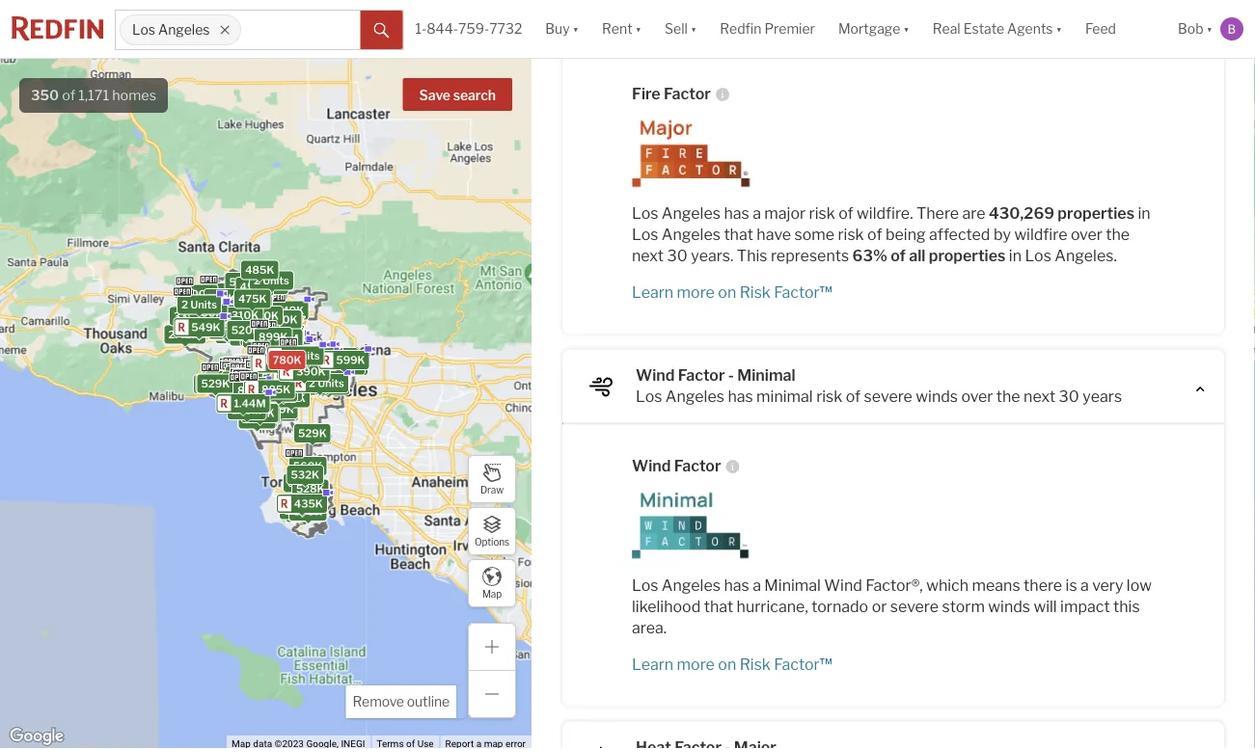 Task type: locate. For each thing, give the bounding box(es) containing it.
remove outline
[[353, 694, 450, 711]]

2 horizontal spatial 515k
[[305, 376, 332, 388]]

1 learn from the top
[[632, 283, 674, 302]]

2 vertical spatial wind
[[825, 577, 863, 596]]

1 horizontal spatial 595k
[[287, 364, 316, 377]]

learn more on risk factor™ down the hurricane, on the bottom of page
[[632, 656, 833, 675]]

on
[[718, 283, 737, 302], [718, 656, 737, 675]]

over inside wind factor - minimal los angeles has minimal risk of severe winds over the next 30 years
[[962, 388, 994, 406]]

2 horizontal spatial over
[[1071, 226, 1103, 244]]

1 factor™ from the top
[[774, 283, 833, 302]]

1 horizontal spatial wildfire
[[1015, 226, 1068, 244]]

wind factor
[[632, 457, 722, 476]]

2 vertical spatial has
[[724, 577, 750, 596]]

learn more on risk factor™ link for a major
[[632, 282, 1155, 304]]

has for minimal
[[724, 577, 750, 596]]

0 vertical spatial 559k
[[264, 386, 293, 399]]

risk inside that have some risk of being affected by wildfire over the next 30 years. this represents
[[838, 226, 864, 244]]

1 horizontal spatial 475k
[[284, 504, 312, 517]]

estate
[[964, 21, 1005, 37]]

learn more on risk factor™ link down all
[[632, 282, 1155, 304]]

0 vertical spatial factor
[[664, 85, 711, 103]]

wind inside wind factor®, which means there is a very low likelihood that hurricane, tornado or severe storm winds will impact this area.
[[825, 577, 863, 596]]

4
[[305, 374, 312, 387]]

los angeles has a major risk of wildfire. there are 430,269 properties in los angeles
[[632, 204, 1151, 244]]

1.35m
[[265, 354, 297, 367], [264, 357, 296, 370], [252, 371, 284, 384], [209, 374, 241, 387], [231, 396, 263, 409]]

0 horizontal spatial 30
[[667, 247, 688, 266]]

829k
[[248, 329, 276, 341], [270, 330, 299, 343]]

0 vertical spatial has
[[724, 204, 750, 223]]

has up this
[[724, 204, 750, 223]]

are up affected
[[963, 204, 986, 223]]

999k
[[235, 376, 264, 388]]

335k
[[174, 310, 202, 323]]

1 horizontal spatial in
[[1139, 204, 1151, 223]]

wind for wind factor
[[632, 457, 671, 476]]

0 horizontal spatial 740k
[[239, 323, 268, 335]]

500k up 365k
[[184, 288, 214, 301]]

0 horizontal spatial in
[[1010, 247, 1022, 266]]

5 units
[[246, 370, 282, 383]]

425k
[[255, 285, 283, 297], [239, 309, 268, 321]]

879k
[[290, 507, 319, 520]]

0 horizontal spatial next
[[632, 247, 664, 266]]

30 inside wind factor - minimal los angeles has minimal risk of severe winds over the next 30 years
[[1059, 388, 1080, 406]]

0 vertical spatial 515k
[[209, 293, 236, 305]]

500k down 532k
[[296, 483, 325, 496]]

865k
[[181, 317, 210, 330]]

factor™ down the hurricane, on the bottom of page
[[774, 656, 833, 675]]

1 horizontal spatial the
[[997, 388, 1021, 406]]

520k
[[231, 324, 260, 337], [273, 353, 302, 365]]

1 vertical spatial more
[[677, 656, 715, 675]]

▾ right agents
[[1056, 21, 1063, 37]]

0 vertical spatial wind
[[636, 366, 675, 385]]

0 vertical spatial 545k
[[231, 303, 260, 316]]

649k
[[268, 324, 297, 336], [253, 328, 282, 340], [277, 345, 306, 357], [286, 372, 316, 385], [265, 380, 294, 393], [236, 401, 266, 414]]

are left "at"
[[770, 15, 793, 34]]

1 vertical spatial 499k
[[265, 404, 294, 416]]

885k
[[262, 384, 291, 396], [238, 384, 267, 397]]

1 horizontal spatial 629k
[[297, 367, 325, 380]]

factor™ down 'represents'
[[774, 283, 833, 302]]

wind for wind factor®, which means there is a very low likelihood that hurricane, tornado or severe storm winds will impact this area.
[[825, 577, 863, 596]]

that have some risk of being affected by wildfire over the next 30 years. this represents
[[632, 226, 1130, 266]]

the inside that have some risk of being affected by wildfire over the next 30 years. this represents
[[1106, 226, 1130, 244]]

1.10m
[[267, 354, 297, 366], [245, 407, 275, 420]]

1 vertical spatial has
[[728, 388, 754, 406]]

los inside wind factor - minimal los angeles has minimal risk of severe winds over the next 30 years
[[636, 388, 663, 406]]

1 vertical spatial 629k
[[297, 367, 325, 380]]

525k
[[257, 329, 286, 342]]

365k
[[184, 301, 213, 314]]

1 vertical spatial 549k
[[296, 368, 325, 380]]

1 vertical spatial factor™
[[774, 656, 833, 675]]

the
[[954, 15, 978, 34], [1106, 226, 1130, 244], [997, 388, 1021, 406]]

mortgage
[[839, 21, 901, 37]]

0 horizontal spatial winds
[[916, 388, 959, 406]]

2 vertical spatial next
[[1024, 388, 1056, 406]]

0 vertical spatial 589k
[[261, 355, 290, 368]]

risk right some
[[838, 226, 864, 244]]

838k
[[232, 325, 261, 337]]

has inside the los angeles has a major risk of wildfire. there are 430,269 properties in los angeles
[[724, 204, 750, 223]]

0 vertical spatial 520k
[[231, 324, 260, 337]]

fire factor score logo image
[[632, 120, 1155, 188]]

storm
[[943, 598, 985, 617]]

▾ right buy
[[573, 21, 579, 37]]

3 ▾ from the left
[[691, 21, 697, 37]]

1.40m
[[262, 358, 294, 371], [243, 367, 275, 379]]

sell ▾ button
[[665, 0, 697, 58]]

560k
[[293, 461, 323, 473]]

0 vertical spatial on
[[718, 283, 737, 302]]

0 vertical spatial 63%
[[636, 15, 670, 34]]

500k
[[184, 288, 214, 301], [296, 483, 325, 496]]

2 factor™ from the top
[[774, 656, 833, 675]]

-
[[729, 366, 734, 385]]

or
[[872, 598, 887, 617]]

0 vertical spatial 498k
[[275, 354, 305, 367]]

0 vertical spatial learn more on risk factor™
[[632, 283, 833, 302]]

on for a major
[[718, 283, 737, 302]]

risk up some
[[809, 204, 836, 223]]

winds inside wind factor - minimal los angeles has minimal risk of severe winds over the next 30 years
[[916, 388, 959, 406]]

1 vertical spatial minimal
[[765, 577, 821, 596]]

2 vertical spatial 529k
[[298, 428, 327, 440]]

1 horizontal spatial 1.19m
[[287, 369, 317, 381]]

more down years.
[[677, 283, 715, 302]]

learn more on risk factor™ link down wind factor®, which means there is a very low likelihood that hurricane, tornado or severe storm winds will impact this area. on the right of page
[[632, 655, 1155, 676]]

on down los angeles has a minimal
[[718, 656, 737, 675]]

559k down 669k
[[264, 386, 293, 399]]

1 risk from the top
[[740, 283, 771, 302]]

2 on from the top
[[718, 656, 737, 675]]

1 vertical spatial the
[[1106, 226, 1130, 244]]

sell
[[665, 21, 688, 37]]

1 vertical spatial 595k
[[287, 364, 316, 377]]

1 ▾ from the left
[[573, 21, 579, 37]]

wildfire
[[862, 15, 915, 34], [1015, 226, 1068, 244]]

that down los angeles has a minimal
[[704, 598, 734, 617]]

1 horizontal spatial years
[[1083, 388, 1123, 406]]

bob
[[1179, 21, 1204, 37]]

450k
[[240, 281, 269, 294]]

a right the is
[[1081, 577, 1090, 596]]

875k
[[236, 329, 264, 342], [238, 368, 267, 380], [244, 372, 273, 384], [256, 383, 284, 396], [264, 387, 293, 399]]

minimal
[[738, 366, 796, 385], [765, 577, 821, 596]]

has
[[724, 204, 750, 223], [728, 388, 754, 406], [724, 577, 750, 596]]

1 vertical spatial 63%
[[853, 247, 888, 266]]

minimal up minimal
[[738, 366, 796, 385]]

risk down the hurricane, on the bottom of page
[[740, 656, 771, 675]]

0 vertical spatial 815k
[[267, 354, 294, 367]]

998k
[[247, 373, 277, 385]]

0 horizontal spatial 500k
[[184, 288, 214, 301]]

6 ▾ from the left
[[1207, 21, 1213, 37]]

winds inside wind factor®, which means there is a very low likelihood that hurricane, tornado or severe storm winds will impact this area.
[[989, 598, 1031, 617]]

wind factor score logo image
[[632, 493, 1155, 560]]

2.45m
[[168, 329, 202, 341]]

4 ▾ from the left
[[904, 21, 910, 37]]

1 vertical spatial 520k
[[273, 353, 302, 365]]

0 horizontal spatial wildfire
[[862, 15, 915, 34]]

1.25m
[[261, 365, 292, 377], [236, 377, 267, 389], [238, 401, 270, 414]]

wind inside wind factor - minimal los angeles has minimal risk of severe winds over the next 30 years
[[636, 366, 675, 385]]

1 vertical spatial properties
[[1058, 204, 1135, 223]]

factor™
[[774, 283, 833, 302], [774, 656, 833, 675]]

wildfire.
[[857, 204, 914, 223]]

0 vertical spatial the
[[954, 15, 978, 34]]

a inside wind factor®, which means there is a very low likelihood that hurricane, tornado or severe storm winds will impact this area.
[[1081, 577, 1090, 596]]

severe inside wind factor®, which means there is a very low likelihood that hurricane, tornado or severe storm winds will impact this area.
[[891, 598, 939, 617]]

risk for a minimal
[[740, 656, 771, 675]]

1 horizontal spatial 520k
[[273, 353, 302, 365]]

wind for wind factor - minimal los angeles has minimal risk of severe winds over the next 30 years
[[636, 366, 675, 385]]

670k
[[213, 324, 242, 337]]

2 risk from the top
[[740, 656, 771, 675]]

1 learn more on risk factor™ link from the top
[[632, 282, 1155, 304]]

google image
[[5, 725, 69, 750]]

wildfire inside that have some risk of being affected by wildfire over the next 30 years. this represents
[[1015, 226, 1068, 244]]

draw
[[481, 485, 504, 496]]

775k
[[277, 392, 305, 404]]

0 vertical spatial over
[[919, 15, 950, 34]]

355k
[[244, 317, 273, 329]]

factor for of
[[664, 85, 711, 103]]

2 horizontal spatial the
[[1106, 226, 1130, 244]]

has for major
[[724, 204, 750, 223]]

0 vertical spatial learn more on risk factor™ link
[[632, 282, 1155, 304]]

factor for factor
[[674, 457, 722, 476]]

0 vertical spatial 495k
[[191, 309, 220, 322]]

2 learn more on risk factor™ link from the top
[[632, 655, 1155, 676]]

.
[[1114, 247, 1118, 266]]

1 vertical spatial risk
[[740, 656, 771, 675]]

2.90m
[[239, 370, 273, 382]]

700k
[[246, 407, 275, 420]]

▾ right rent
[[636, 21, 642, 37]]

1 on from the top
[[718, 283, 737, 302]]

1.50m
[[243, 367, 275, 380], [230, 370, 262, 382], [254, 371, 286, 384], [237, 378, 270, 390], [238, 398, 271, 411], [241, 403, 274, 416]]

▾ for bob ▾
[[1207, 21, 1213, 37]]

learn more on risk factor™ for a minimal
[[632, 656, 833, 675]]

2.40m
[[226, 375, 260, 388]]

925k
[[262, 371, 290, 383]]

learn more on risk factor™ down years.
[[632, 283, 833, 302]]

1 learn more on risk factor™ from the top
[[632, 283, 833, 302]]

1 more from the top
[[677, 283, 715, 302]]

0 horizontal spatial years
[[1040, 15, 1079, 34]]

499k
[[286, 367, 315, 380], [265, 404, 294, 416]]

minimal inside wind factor - minimal los angeles has minimal risk of severe winds over the next 30 years
[[738, 366, 796, 385]]

remove los angeles image
[[219, 24, 231, 36]]

30 inside that have some risk of being affected by wildfire over the next 30 years. this represents
[[667, 247, 688, 266]]

2 learn more on risk factor™ from the top
[[632, 656, 833, 675]]

more for a minimal
[[677, 656, 715, 675]]

0 vertical spatial in
[[1139, 204, 1151, 223]]

risk right minimal
[[817, 388, 843, 406]]

1 vertical spatial severe
[[891, 598, 939, 617]]

None search field
[[241, 11, 360, 49]]

789k
[[244, 331, 273, 344]]

1 vertical spatial 435k
[[294, 498, 323, 511]]

a up the hurricane, on the bottom of page
[[753, 577, 761, 596]]

559k down 470k
[[265, 406, 295, 419]]

1 vertical spatial 1.10m
[[245, 407, 275, 420]]

that
[[724, 226, 754, 244], [704, 598, 734, 617]]

495k
[[191, 309, 220, 322], [211, 323, 240, 336]]

2 horizontal spatial 30
[[1059, 388, 1080, 406]]

2 more from the top
[[677, 656, 715, 675]]

▾ right bob on the right of the page
[[1207, 21, 1213, 37]]

are inside the los angeles has a major risk of wildfire. there are 430,269 properties in los angeles
[[963, 204, 986, 223]]

redfin
[[720, 21, 762, 37]]

849k
[[212, 324, 241, 336], [264, 368, 293, 381]]

2 ▾ from the left
[[636, 21, 642, 37]]

on down years.
[[718, 283, 737, 302]]

660k
[[307, 371, 337, 384]]

2 learn from the top
[[632, 656, 674, 675]]

a up have
[[753, 204, 761, 223]]

1.45m
[[262, 358, 294, 370]]

0 vertical spatial 540k
[[296, 372, 326, 385]]

375k
[[213, 324, 241, 336]]

very
[[1093, 577, 1124, 596]]

user photo image
[[1221, 17, 1244, 41]]

589k
[[261, 355, 290, 368], [288, 499, 317, 512]]

1 vertical spatial 540k
[[288, 498, 318, 511]]

mortgage ▾ button
[[827, 0, 922, 58]]

properties
[[692, 15, 767, 34], [1058, 204, 1135, 223], [929, 247, 1006, 266]]

395k
[[193, 306, 222, 319]]

minimal up the hurricane, on the bottom of page
[[765, 577, 821, 596]]

850k
[[281, 352, 310, 365], [262, 369, 291, 381]]

▾ for rent ▾
[[636, 21, 642, 37]]

1 vertical spatial 485k
[[245, 331, 274, 344]]

2 vertical spatial 30
[[1059, 388, 1080, 406]]

1 vertical spatial 559k
[[265, 406, 295, 419]]

has up the hurricane, on the bottom of page
[[724, 577, 750, 596]]

premier
[[765, 21, 816, 37]]

1 vertical spatial 475k
[[284, 504, 312, 517]]

2 horizontal spatial next
[[1024, 388, 1056, 406]]

▾ right the mortgage
[[904, 21, 910, 37]]

a inside the los angeles has a major risk of wildfire. there are 430,269 properties in los angeles
[[753, 204, 761, 223]]

that inside that have some risk of being affected by wildfire over the next 30 years. this represents
[[724, 226, 754, 244]]

the inside wind factor - minimal los angeles has minimal risk of severe winds over the next 30 years
[[997, 388, 1021, 406]]

2 vertical spatial the
[[997, 388, 1021, 406]]

affected
[[930, 226, 991, 244]]

0 vertical spatial learn
[[632, 283, 674, 302]]

1.75m
[[251, 372, 282, 384], [228, 373, 259, 385]]

risk for a major
[[740, 283, 771, 302]]

that inside wind factor®, which means there is a very low likelihood that hurricane, tornado or severe storm winds will impact this area.
[[704, 598, 734, 617]]

1 vertical spatial 30
[[667, 247, 688, 266]]

that up this
[[724, 226, 754, 244]]

475k
[[238, 293, 267, 306], [284, 504, 312, 517]]

0 vertical spatial more
[[677, 283, 715, 302]]

1 vertical spatial 740k
[[276, 345, 305, 357]]

buy ▾ button
[[534, 0, 591, 58]]

more down likelihood
[[677, 656, 715, 675]]

1 vertical spatial 498k
[[237, 384, 266, 397]]

risk down this
[[740, 283, 771, 302]]

1 vertical spatial learn more on risk factor™ link
[[632, 655, 1155, 676]]

2 vertical spatial over
[[962, 388, 994, 406]]

1 vertical spatial learn
[[632, 656, 674, 675]]

there
[[1024, 577, 1063, 596]]

1 horizontal spatial winds
[[989, 598, 1031, 617]]

▾ right sell
[[691, 21, 697, 37]]

2 vertical spatial 515k
[[265, 406, 292, 418]]

outline
[[407, 694, 450, 711]]

los angeles
[[132, 22, 210, 38]]

risk inside the los angeles has a major risk of wildfire. there are 430,269 properties in los angeles
[[809, 204, 836, 223]]

475k up the 430k on the top left of page
[[238, 293, 267, 306]]

475k down 528k
[[284, 504, 312, 517]]

2 units
[[254, 275, 289, 287], [249, 279, 284, 291], [233, 295, 268, 308], [182, 299, 217, 311], [206, 322, 241, 334], [179, 322, 214, 335], [211, 323, 246, 335], [210, 323, 246, 336], [207, 324, 243, 336], [265, 328, 300, 340], [285, 350, 320, 362], [271, 352, 306, 364], [278, 352, 313, 365], [260, 356, 295, 369], [254, 356, 290, 369], [269, 357, 304, 370], [328, 360, 364, 373], [317, 361, 353, 373], [257, 362, 292, 375], [241, 367, 276, 380], [292, 367, 327, 380], [241, 367, 277, 380], [240, 368, 276, 380], [283, 368, 318, 381], [240, 369, 275, 381], [240, 369, 276, 381], [240, 369, 276, 381], [240, 369, 275, 382], [228, 370, 263, 382], [248, 370, 284, 383], [248, 370, 284, 383], [248, 371, 283, 383], [258, 371, 294, 384], [249, 372, 285, 385], [299, 372, 335, 385], [300, 373, 335, 385], [301, 376, 336, 388], [302, 377, 338, 389], [309, 377, 344, 390], [198, 378, 233, 391]]

severe
[[864, 388, 913, 406], [891, 598, 939, 617]]

has down -
[[728, 388, 754, 406]]

0 horizontal spatial 1.19m
[[219, 328, 250, 341]]

buy ▾ button
[[546, 0, 579, 58]]

1 horizontal spatial 549k
[[296, 368, 325, 380]]

0 vertical spatial severe
[[864, 388, 913, 406]]

559k
[[264, 386, 293, 399], [265, 406, 295, 419]]

759-
[[459, 21, 490, 37]]



Task type: vqa. For each thing, say whether or not it's contained in the screenshot.
"Sale" to the left
no



Task type: describe. For each thing, give the bounding box(es) containing it.
1 horizontal spatial 849k
[[264, 368, 293, 381]]

0 vertical spatial 740k
[[239, 323, 268, 335]]

1 vertical spatial 589k
[[288, 499, 317, 512]]

learn more on risk factor™ for a major
[[632, 283, 833, 302]]

1 vertical spatial 500k
[[296, 483, 325, 496]]

1 horizontal spatial 30
[[1016, 15, 1037, 34]]

some
[[795, 226, 835, 244]]

0 vertical spatial 499k
[[286, 367, 315, 380]]

options button
[[468, 508, 516, 556]]

1 vertical spatial 545k
[[255, 325, 284, 337]]

wind factor®, which means there is a very low likelihood that hurricane, tornado or severe storm winds will impact this area.
[[632, 577, 1153, 638]]

63% for 63% of all properties in los angeles .
[[853, 247, 888, 266]]

751k
[[265, 334, 292, 346]]

350
[[31, 87, 59, 104]]

buy ▾
[[546, 21, 579, 37]]

1 vertical spatial 495k
[[211, 323, 240, 336]]

1 horizontal spatial 498k
[[275, 354, 305, 367]]

0 vertical spatial 549k
[[191, 321, 221, 334]]

rent ▾ button
[[602, 0, 642, 58]]

1.09m
[[263, 355, 295, 368]]

learn more on risk factor™ link for a minimal
[[632, 655, 1155, 676]]

400k
[[194, 307, 223, 319]]

339k
[[194, 302, 223, 315]]

493k
[[181, 310, 210, 323]]

460k
[[233, 316, 263, 328]]

homes
[[112, 87, 156, 104]]

634k
[[226, 328, 255, 341]]

in inside the los angeles has a major risk of wildfire. there are 430,269 properties in los angeles
[[1139, 204, 1151, 223]]

0 horizontal spatial 629k
[[208, 287, 237, 299]]

a for major
[[753, 204, 761, 223]]

1 vertical spatial 850k
[[262, 369, 291, 381]]

next inside that have some risk of being affected by wildfire over the next 30 years. this represents
[[632, 247, 664, 266]]

888k
[[291, 368, 321, 380]]

sell ▾ button
[[654, 0, 709, 58]]

675k
[[243, 413, 271, 425]]

440k
[[193, 307, 223, 320]]

is
[[1066, 577, 1078, 596]]

by
[[994, 226, 1012, 244]]

next inside wind factor - minimal los angeles has minimal risk of severe winds over the next 30 years
[[1024, 388, 1056, 406]]

risk inside wind factor - minimal los angeles has minimal risk of severe winds over the next 30 years
[[817, 388, 843, 406]]

0 vertical spatial 1.10m
[[267, 354, 297, 366]]

mortgage ▾ button
[[839, 0, 910, 58]]

0 vertical spatial 475k
[[238, 293, 267, 306]]

0 vertical spatial 425k
[[255, 285, 283, 297]]

7732
[[490, 21, 523, 37]]

1 horizontal spatial 570k
[[286, 352, 315, 365]]

severe inside wind factor - minimal los angeles has minimal risk of severe winds over the next 30 years
[[864, 388, 913, 406]]

349k
[[211, 323, 240, 336]]

low
[[1127, 577, 1153, 596]]

0 vertical spatial years
[[1040, 15, 1079, 34]]

0 vertical spatial 529k
[[281, 361, 310, 374]]

0 vertical spatial 850k
[[281, 352, 310, 365]]

0 vertical spatial 595k
[[229, 276, 258, 289]]

0 vertical spatial are
[[770, 15, 793, 34]]

1 vertical spatial 490k
[[275, 361, 304, 373]]

585k
[[217, 301, 246, 313]]

0 horizontal spatial 498k
[[237, 384, 266, 397]]

has inside wind factor - minimal los angeles has minimal risk of severe winds over the next 30 years
[[728, 388, 754, 406]]

5
[[246, 370, 253, 383]]

risk right "at"
[[814, 15, 841, 34]]

properties inside the los angeles has a major risk of wildfire. there are 430,269 properties in los angeles
[[1058, 204, 1135, 223]]

0 vertical spatial properties
[[692, 15, 767, 34]]

wind factor - minimal los angeles has minimal risk of severe winds over the next 30 years
[[636, 366, 1123, 406]]

will
[[1034, 598, 1058, 617]]

975k
[[231, 369, 260, 381]]

1 vertical spatial 529k
[[201, 378, 230, 390]]

1,171
[[78, 87, 109, 104]]

redfin premier
[[720, 21, 816, 37]]

of inside that have some risk of being affected by wildfire over the next 30 years. this represents
[[868, 226, 883, 244]]

2 vertical spatial 545k
[[235, 379, 264, 392]]

have
[[757, 226, 791, 244]]

0 vertical spatial 435k
[[209, 321, 238, 333]]

779k
[[296, 360, 323, 372]]

all
[[909, 247, 926, 266]]

factor inside wind factor - minimal los angeles has minimal risk of severe winds over the next 30 years
[[678, 366, 725, 385]]

0 horizontal spatial the
[[954, 15, 978, 34]]

0 vertical spatial 485k
[[245, 264, 274, 276]]

0 horizontal spatial over
[[919, 15, 950, 34]]

impact
[[1061, 598, 1111, 617]]

which
[[927, 577, 969, 596]]

532k
[[291, 469, 320, 482]]

0 vertical spatial 695k
[[213, 324, 242, 336]]

1.23m
[[251, 373, 282, 385]]

angeles inside wind factor - minimal los angeles has minimal risk of severe winds over the next 30 years
[[666, 388, 725, 406]]

1.39m
[[259, 363, 290, 376]]

save
[[419, 87, 451, 104]]

factor™ for a minimal
[[774, 656, 833, 675]]

769k
[[244, 413, 273, 425]]

350k
[[235, 297, 265, 310]]

0 horizontal spatial 849k
[[212, 324, 241, 336]]

780k
[[273, 354, 302, 367]]

likelihood
[[632, 598, 701, 617]]

1 vertical spatial 815k
[[241, 369, 269, 381]]

0 vertical spatial 1.19m
[[219, 328, 250, 341]]

63% for 63% of properties are at risk of wildfire over the next 30 years
[[636, 15, 670, 34]]

580k
[[286, 366, 315, 379]]

over inside that have some risk of being affected by wildfire over the next 30 years. this represents
[[1071, 226, 1103, 244]]

1 horizontal spatial next
[[981, 15, 1013, 34]]

0 vertical spatial wildfire
[[862, 15, 915, 34]]

buy
[[546, 21, 570, 37]]

1 horizontal spatial 515k
[[265, 406, 292, 418]]

1.07m
[[268, 338, 300, 351]]

0 vertical spatial 685k
[[274, 351, 303, 364]]

715k
[[241, 322, 268, 335]]

learn for risk of wildfire. there are
[[632, 283, 674, 302]]

draw button
[[468, 456, 516, 504]]

1.63m
[[274, 363, 306, 375]]

800k
[[263, 359, 292, 371]]

0 horizontal spatial 685k
[[242, 375, 271, 388]]

more for a major
[[677, 283, 715, 302]]

2.48m
[[251, 372, 284, 385]]

▾ for sell ▾
[[691, 21, 697, 37]]

4.00m
[[243, 367, 277, 379]]

1 vertical spatial 695k
[[232, 371, 261, 384]]

being
[[886, 226, 926, 244]]

479k
[[233, 309, 262, 322]]

factor™ for a major
[[774, 283, 833, 302]]

redfin premier button
[[709, 0, 827, 58]]

at
[[797, 15, 811, 34]]

▾ for mortgage ▾
[[904, 21, 910, 37]]

0 vertical spatial 785k
[[205, 319, 234, 332]]

605k
[[292, 367, 321, 380]]

4 units
[[305, 374, 341, 387]]

on for a minimal
[[718, 656, 737, 675]]

430k
[[239, 308, 268, 321]]

map
[[483, 589, 502, 601]]

799k
[[301, 349, 330, 362]]

rent ▾
[[602, 21, 642, 37]]

1 vertical spatial 425k
[[239, 309, 268, 321]]

2 vertical spatial properties
[[929, 247, 1006, 266]]

844-
[[427, 21, 459, 37]]

learn for wind factor®, which means there is a very low likelihood that hurricane, tornado or severe storm winds will impact this area.
[[632, 656, 674, 675]]

1.03m
[[247, 375, 279, 388]]

there
[[917, 204, 960, 223]]

1 horizontal spatial 740k
[[276, 345, 305, 357]]

1.44m
[[234, 398, 266, 410]]

1.52m
[[253, 371, 284, 384]]

rent
[[602, 21, 633, 37]]

728k
[[246, 331, 274, 344]]

449k
[[310, 375, 340, 387]]

2 horizontal spatial 570k
[[326, 351, 354, 364]]

years inside wind factor - minimal los angeles has minimal risk of severe winds over the next 30 years
[[1083, 388, 1123, 406]]

map region
[[0, 36, 613, 750]]

submit search image
[[374, 23, 389, 38]]

0 horizontal spatial 570k
[[244, 331, 273, 344]]

1 vertical spatial in
[[1010, 247, 1022, 266]]

668k
[[260, 364, 290, 376]]

1 horizontal spatial 435k
[[294, 498, 323, 511]]

a for minimal
[[753, 577, 761, 596]]

990k
[[313, 377, 342, 390]]

0 horizontal spatial 490k
[[180, 316, 209, 328]]

350 of 1,171 homes
[[31, 87, 156, 104]]

of inside the los angeles has a major risk of wildfire. there are 430,269 properties in los angeles
[[839, 204, 854, 223]]

1.70m
[[230, 373, 262, 386]]

1 vertical spatial 785k
[[231, 367, 259, 380]]

0 vertical spatial 500k
[[184, 288, 214, 301]]

▾ for buy ▾
[[573, 21, 579, 37]]

of inside wind factor - minimal los angeles has minimal risk of severe winds over the next 30 years
[[846, 388, 861, 406]]

1.73m
[[233, 373, 264, 385]]

1-844-759-7732 link
[[415, 21, 523, 37]]

798k
[[230, 368, 259, 380]]

0 horizontal spatial 520k
[[231, 324, 260, 337]]

5 ▾ from the left
[[1056, 21, 1063, 37]]

419k
[[266, 333, 293, 346]]

63% of properties are at risk of wildfire over the next 30 years
[[636, 15, 1079, 34]]

fire
[[632, 85, 661, 103]]

0 horizontal spatial 515k
[[209, 293, 236, 305]]

1 vertical spatial 515k
[[305, 376, 332, 388]]



